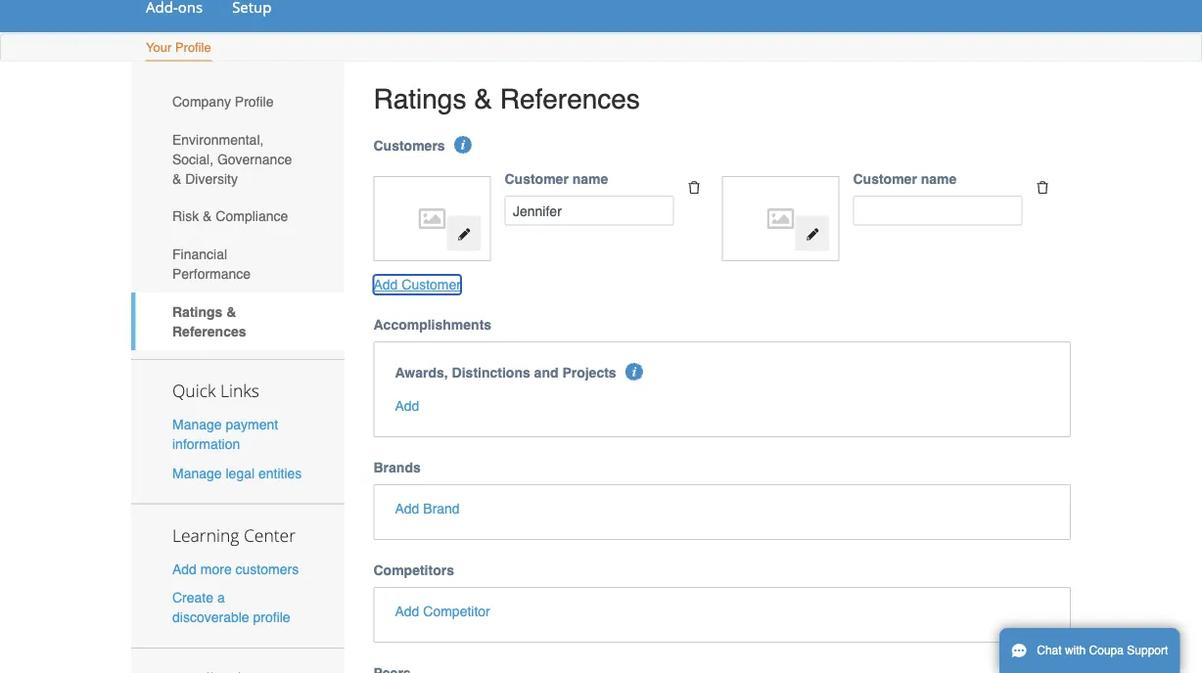 Task type: vqa. For each thing, say whether or not it's contained in the screenshot.
Risk & Compliance
yes



Task type: describe. For each thing, give the bounding box(es) containing it.
manage for manage legal entities
[[172, 465, 222, 481]]

& inside the environmental, social, governance & diversity
[[172, 171, 181, 186]]

name for customer name text box at top
[[921, 171, 957, 187]]

your
[[146, 40, 172, 55]]

additional information image for customers
[[454, 136, 472, 154]]

financial
[[172, 246, 227, 262]]

0 vertical spatial ratings & references
[[373, 83, 640, 115]]

awards,
[[395, 365, 448, 381]]

chat with coupa support button
[[999, 628, 1180, 673]]

add for add competitor
[[395, 604, 419, 620]]

a
[[217, 590, 225, 606]]

performance
[[172, 266, 251, 282]]

your profile link
[[145, 36, 212, 61]]

learning center
[[172, 524, 296, 547]]

add customer
[[373, 277, 461, 293]]

create a discoverable profile
[[172, 590, 290, 625]]

and
[[534, 365, 558, 381]]

Customer name text field
[[853, 196, 1022, 226]]

& inside "link"
[[226, 304, 236, 320]]

profile for your profile
[[175, 40, 211, 55]]

name for customer name text field
[[572, 171, 608, 187]]

customer for customer name text field
[[505, 171, 569, 187]]

customers
[[373, 138, 445, 154]]

manage legal entities link
[[172, 465, 302, 481]]

competitors
[[373, 563, 454, 578]]

add for add more customers
[[172, 561, 197, 577]]

logo image for customer name text field
[[384, 186, 481, 251]]

change image image for customer name text field the "logo"
[[457, 227, 471, 241]]

coupa
[[1089, 644, 1124, 658]]

add customer button
[[373, 275, 461, 295]]

chat with coupa support
[[1037, 644, 1168, 658]]

manage payment information link
[[172, 417, 278, 452]]

add brand button
[[395, 499, 460, 519]]

profile for company profile
[[235, 94, 274, 109]]

logo image for customer name text box at top
[[732, 186, 829, 251]]

brands
[[373, 460, 421, 476]]

brand
[[423, 501, 460, 517]]

compliance
[[216, 209, 288, 224]]

change image image for the "logo" for customer name text box at top
[[805, 227, 819, 241]]

references inside "link"
[[172, 323, 246, 339]]

governance
[[217, 151, 292, 167]]

projects
[[562, 365, 616, 381]]

manage legal entities
[[172, 465, 302, 481]]

Customer name text field
[[505, 196, 674, 226]]

customer name for customer name text box at top
[[853, 171, 957, 187]]

add competitor button
[[395, 602, 490, 622]]

entities
[[258, 465, 302, 481]]

add for add brand
[[395, 501, 419, 517]]

quick
[[172, 379, 216, 402]]

add more customers
[[172, 561, 299, 577]]

risk
[[172, 209, 199, 224]]

0 vertical spatial references
[[500, 83, 640, 115]]

add competitor
[[395, 604, 490, 620]]

with
[[1065, 644, 1086, 658]]



Task type: locate. For each thing, give the bounding box(es) containing it.
name up customer name text box at top
[[921, 171, 957, 187]]

add more customers link
[[172, 561, 299, 577]]

diversity
[[185, 171, 238, 186]]

0 horizontal spatial customer
[[402, 277, 461, 293]]

1 logo image from the left
[[384, 186, 481, 251]]

0 horizontal spatial change image image
[[457, 227, 471, 241]]

risk & compliance
[[172, 209, 288, 224]]

financial performance
[[172, 246, 251, 282]]

ratings up customers
[[373, 83, 466, 115]]

manage inside the manage payment information
[[172, 417, 222, 433]]

social,
[[172, 151, 213, 167]]

additional information image for awards, distinctions and projects
[[625, 363, 643, 381]]

1 horizontal spatial additional information image
[[625, 363, 643, 381]]

discoverable
[[172, 610, 249, 625]]

add for add
[[395, 398, 419, 414]]

support
[[1127, 644, 1168, 658]]

add up "create"
[[172, 561, 197, 577]]

references
[[500, 83, 640, 115], [172, 323, 246, 339]]

profile right your
[[175, 40, 211, 55]]

0 horizontal spatial customer name
[[505, 171, 608, 187]]

customer inside button
[[402, 277, 461, 293]]

&
[[474, 83, 492, 115], [172, 171, 181, 186], [203, 209, 212, 224], [226, 304, 236, 320]]

add up accomplishments at the left
[[373, 277, 398, 293]]

additional information image right customers
[[454, 136, 472, 154]]

environmental, social, governance & diversity link
[[131, 121, 344, 198]]

1 vertical spatial profile
[[235, 94, 274, 109]]

add brand
[[395, 501, 460, 517]]

customer name up customer name text box at top
[[853, 171, 957, 187]]

0 horizontal spatial name
[[572, 171, 608, 187]]

ratings & references link
[[131, 293, 344, 350]]

create
[[172, 590, 213, 606]]

profile up environmental,
[[235, 94, 274, 109]]

ratings
[[373, 83, 466, 115], [172, 304, 223, 320]]

add for add customer
[[373, 277, 398, 293]]

customer up customer name text field
[[505, 171, 569, 187]]

competitor
[[423, 604, 490, 620]]

0 horizontal spatial additional information image
[[454, 136, 472, 154]]

accomplishments
[[373, 317, 491, 333]]

1 horizontal spatial change image image
[[805, 227, 819, 241]]

customer up customer name text box at top
[[853, 171, 917, 187]]

manage
[[172, 417, 222, 433], [172, 465, 222, 481]]

1 vertical spatial manage
[[172, 465, 222, 481]]

profile
[[175, 40, 211, 55], [235, 94, 274, 109]]

environmental, social, governance & diversity
[[172, 132, 292, 186]]

0 vertical spatial additional information image
[[454, 136, 472, 154]]

2 logo image from the left
[[732, 186, 829, 251]]

0 vertical spatial profile
[[175, 40, 211, 55]]

manage down information at the left
[[172, 465, 222, 481]]

ratings down "performance"
[[172, 304, 223, 320]]

add down awards,
[[395, 398, 419, 414]]

manage for manage payment information
[[172, 417, 222, 433]]

1 horizontal spatial logo image
[[732, 186, 829, 251]]

2 customer name from the left
[[853, 171, 957, 187]]

manage payment information
[[172, 417, 278, 452]]

manage up information at the left
[[172, 417, 222, 433]]

customer name up customer name text field
[[505, 171, 608, 187]]

add
[[373, 277, 398, 293], [395, 398, 419, 414], [395, 501, 419, 517], [172, 561, 197, 577], [395, 604, 419, 620]]

financial performance link
[[131, 235, 344, 293]]

your profile
[[146, 40, 211, 55]]

2 change image image from the left
[[805, 227, 819, 241]]

chat
[[1037, 644, 1062, 658]]

1 horizontal spatial customer
[[505, 171, 569, 187]]

customer name for customer name text field
[[505, 171, 608, 187]]

customer name
[[505, 171, 608, 187], [853, 171, 957, 187]]

0 vertical spatial ratings
[[373, 83, 466, 115]]

1 horizontal spatial name
[[921, 171, 957, 187]]

links
[[220, 379, 259, 402]]

add down competitors
[[395, 604, 419, 620]]

1 horizontal spatial profile
[[235, 94, 274, 109]]

learning
[[172, 524, 239, 547]]

1 customer name from the left
[[505, 171, 608, 187]]

1 horizontal spatial ratings
[[373, 83, 466, 115]]

0 vertical spatial manage
[[172, 417, 222, 433]]

distinctions
[[452, 365, 530, 381]]

1 horizontal spatial customer name
[[853, 171, 957, 187]]

ratings inside "link"
[[172, 304, 223, 320]]

1 manage from the top
[[172, 417, 222, 433]]

payment
[[226, 417, 278, 433]]

create a discoverable profile link
[[172, 590, 290, 625]]

environmental,
[[172, 132, 264, 147]]

more
[[200, 561, 232, 577]]

awards, distinctions and projects
[[395, 365, 616, 381]]

profile
[[253, 610, 290, 625]]

add inside 'button'
[[395, 501, 419, 517]]

company
[[172, 94, 231, 109]]

1 vertical spatial references
[[172, 323, 246, 339]]

additional information image
[[454, 136, 472, 154], [625, 363, 643, 381]]

customer for customer name text box at top
[[853, 171, 917, 187]]

additional information image right projects
[[625, 363, 643, 381]]

quick links
[[172, 379, 259, 402]]

2 manage from the top
[[172, 465, 222, 481]]

1 horizontal spatial ratings & references
[[373, 83, 640, 115]]

1 horizontal spatial references
[[500, 83, 640, 115]]

0 horizontal spatial ratings & references
[[172, 304, 246, 339]]

1 vertical spatial additional information image
[[625, 363, 643, 381]]

information
[[172, 437, 240, 452]]

change image image
[[457, 227, 471, 241], [805, 227, 819, 241]]

risk & compliance link
[[131, 198, 344, 235]]

0 horizontal spatial logo image
[[384, 186, 481, 251]]

0 horizontal spatial ratings
[[172, 304, 223, 320]]

name
[[572, 171, 608, 187], [921, 171, 957, 187]]

customer
[[505, 171, 569, 187], [853, 171, 917, 187], [402, 277, 461, 293]]

2 name from the left
[[921, 171, 957, 187]]

add left brand
[[395, 501, 419, 517]]

1 vertical spatial ratings
[[172, 304, 223, 320]]

name up customer name text field
[[572, 171, 608, 187]]

0 horizontal spatial references
[[172, 323, 246, 339]]

company profile
[[172, 94, 274, 109]]

logo image
[[384, 186, 481, 251], [732, 186, 829, 251]]

ratings & references inside "link"
[[172, 304, 246, 339]]

1 vertical spatial ratings & references
[[172, 304, 246, 339]]

ratings & references
[[373, 83, 640, 115], [172, 304, 246, 339]]

add button
[[395, 396, 419, 416]]

1 name from the left
[[572, 171, 608, 187]]

0 horizontal spatial profile
[[175, 40, 211, 55]]

center
[[244, 524, 296, 547]]

1 change image image from the left
[[457, 227, 471, 241]]

company profile link
[[131, 83, 344, 121]]

2 horizontal spatial customer
[[853, 171, 917, 187]]

customer up accomplishments at the left
[[402, 277, 461, 293]]

legal
[[226, 465, 255, 481]]

customers
[[235, 561, 299, 577]]



